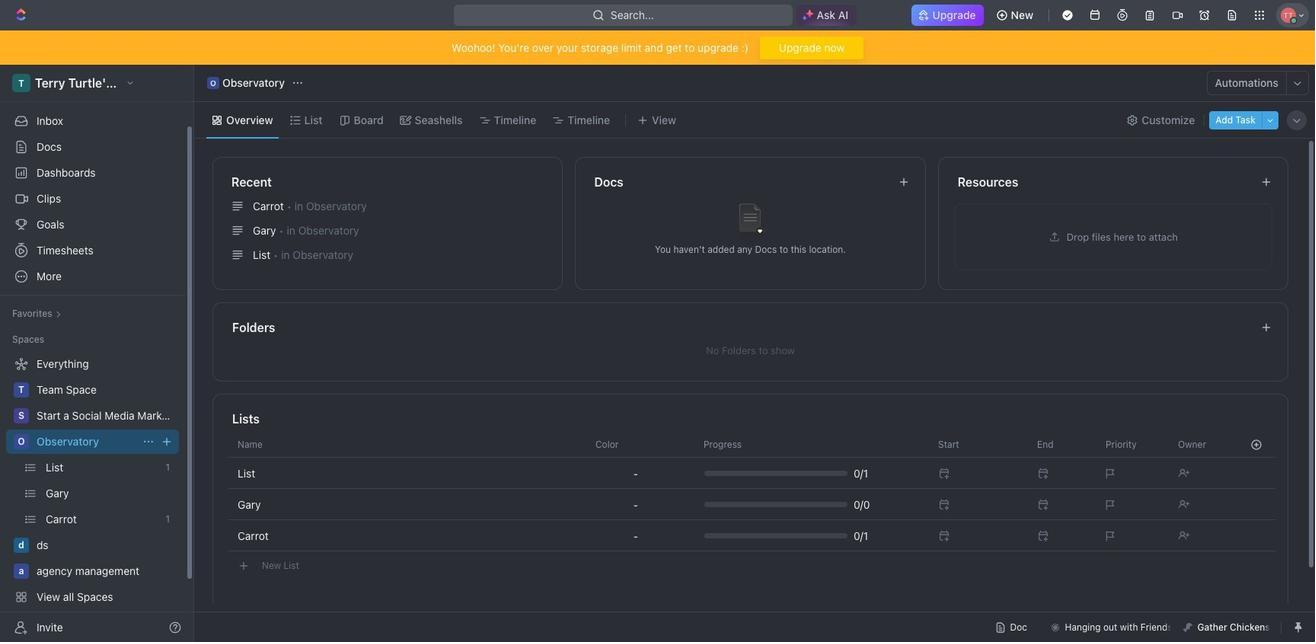 Task type: describe. For each thing, give the bounding box(es) containing it.
0 horizontal spatial observatory, , element
[[14, 434, 29, 449]]

drumstick bite image
[[1184, 623, 1193, 632]]

0 vertical spatial observatory, , element
[[207, 77, 219, 89]]

1 dropdown menu image from the top
[[634, 499, 638, 511]]

team space, , element
[[14, 382, 29, 398]]

terry turtle's workspace, , element
[[12, 74, 30, 92]]

sidebar navigation
[[0, 65, 197, 642]]



Task type: vqa. For each thing, say whether or not it's contained in the screenshot.
📝
no



Task type: locate. For each thing, give the bounding box(es) containing it.
agency management, , element
[[14, 564, 29, 579]]

0 vertical spatial dropdown menu image
[[634, 499, 638, 511]]

dropdown menu image
[[634, 467, 638, 480]]

tree inside sidebar navigation
[[6, 352, 179, 635]]

2 dropdown menu image from the top
[[634, 530, 638, 542]]

tree
[[6, 352, 179, 635]]

1 vertical spatial dropdown menu image
[[634, 530, 638, 542]]

1 horizontal spatial observatory, , element
[[207, 77, 219, 89]]

1 vertical spatial observatory, , element
[[14, 434, 29, 449]]

ds, , element
[[14, 538, 29, 553]]

observatory, , element
[[207, 77, 219, 89], [14, 434, 29, 449]]

dropdown menu image
[[634, 499, 638, 511], [634, 530, 638, 542]]

start a social media marketing agency, , element
[[14, 408, 29, 424]]



